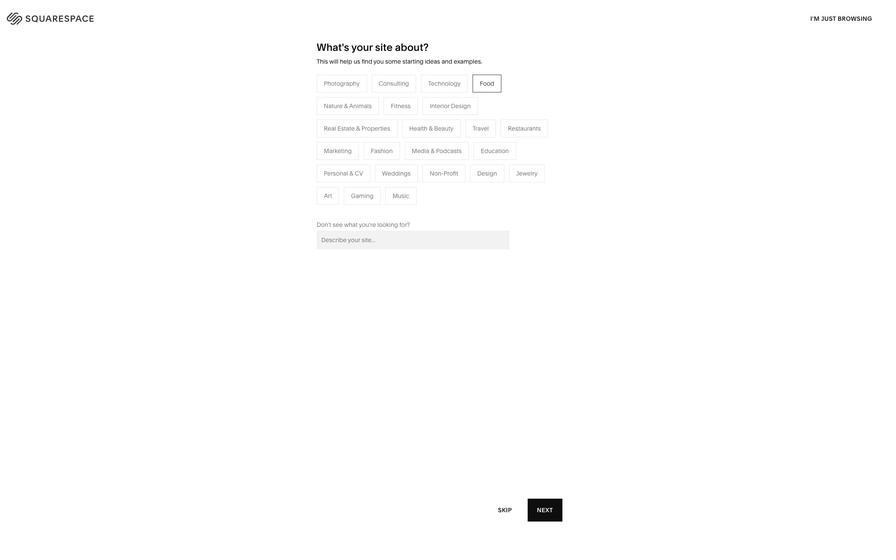 Task type: describe. For each thing, give the bounding box(es) containing it.
interior design
[[430, 102, 471, 110]]

i'm
[[811, 15, 820, 22]]

community & non-profits
[[253, 156, 324, 164]]

media inside option
[[412, 147, 430, 155]]

media & podcasts inside media & podcasts option
[[412, 147, 462, 155]]

music
[[393, 192, 410, 200]]

for?
[[400, 221, 410, 229]]

travel link
[[342, 118, 367, 125]]

1 vertical spatial animals
[[457, 131, 480, 138]]

& right health
[[429, 125, 433, 132]]

decor
[[456, 118, 473, 125]]

Non-Profit radio
[[423, 165, 466, 182]]

help
[[340, 58, 353, 65]]

fitness link
[[432, 143, 460, 151]]

estate inside radio
[[338, 125, 355, 132]]

travel inside option
[[473, 125, 489, 132]]

Design radio
[[471, 165, 505, 182]]

& left cv
[[350, 170, 354, 177]]

skip
[[499, 506, 512, 514]]

home
[[432, 118, 449, 125]]

you
[[374, 58, 384, 65]]

some
[[386, 58, 401, 65]]

Education radio
[[474, 142, 517, 160]]

weddings inside "option"
[[383, 170, 411, 177]]

community
[[253, 156, 285, 164]]

& down the 'home & decor'
[[452, 131, 456, 138]]

1 vertical spatial real estate & properties
[[342, 181, 409, 189]]

squarespace logo image
[[17, 10, 111, 24]]

properties inside radio
[[362, 125, 391, 132]]

Travel radio
[[466, 120, 497, 137]]

Jewelry radio
[[509, 165, 545, 182]]

squarespace logo link
[[17, 10, 186, 24]]

Personal & CV radio
[[317, 165, 371, 182]]

& right community
[[287, 156, 291, 164]]

real estate & properties inside radio
[[324, 125, 391, 132]]

examples.
[[454, 58, 483, 65]]

your
[[352, 41, 373, 53]]

& down health & beauty radio
[[431, 147, 435, 155]]

ideas
[[425, 58, 441, 65]]

nature inside nature & animals option
[[324, 102, 343, 110]]

0 horizontal spatial weddings
[[342, 169, 371, 176]]

personal & cv
[[324, 170, 363, 177]]

looking
[[378, 221, 398, 229]]

site
[[376, 41, 393, 53]]

find
[[362, 58, 373, 65]]

browsing
[[839, 15, 873, 22]]

marketing
[[324, 147, 352, 155]]

restaurants link
[[342, 131, 384, 138]]

restaurants inside radio
[[508, 125, 541, 132]]

0 horizontal spatial media
[[342, 143, 360, 151]]

don't
[[317, 221, 332, 229]]

just
[[822, 15, 837, 22]]

profit
[[444, 170, 459, 177]]

Real Estate & Properties radio
[[317, 120, 398, 137]]

Photography radio
[[317, 75, 367, 92]]

1 horizontal spatial real
[[342, 181, 355, 189]]

weddings link
[[342, 169, 379, 176]]

Restaurants radio
[[501, 120, 549, 137]]

beauty
[[435, 125, 454, 132]]

& up media & podcasts link
[[357, 125, 360, 132]]

cv
[[355, 170, 363, 177]]

what
[[344, 221, 358, 229]]

art
[[324, 192, 332, 200]]

animals inside nature & animals option
[[350, 102, 372, 110]]

this
[[317, 58, 328, 65]]

design inside radio
[[478, 170, 497, 177]]

personal
[[324, 170, 348, 177]]

and
[[442, 58, 453, 65]]

Media & Podcasts radio
[[405, 142, 469, 160]]

nature & animals link
[[432, 131, 488, 138]]

Marketing radio
[[317, 142, 359, 160]]



Task type: locate. For each thing, give the bounding box(es) containing it.
1 horizontal spatial nature
[[432, 131, 451, 138]]

&
[[344, 102, 348, 110], [450, 118, 454, 125], [357, 125, 360, 132], [429, 125, 433, 132], [452, 131, 456, 138], [361, 143, 365, 151], [431, 147, 435, 155], [287, 156, 291, 164], [350, 170, 354, 177], [375, 181, 379, 189]]

restaurants up education
[[508, 125, 541, 132]]

real inside 'real estate & properties' radio
[[324, 125, 336, 132]]

Don't see what you're looking for? field
[[317, 231, 510, 249]]

0 horizontal spatial media & podcasts
[[342, 143, 392, 151]]

podcasts down 'nature & animals' link
[[436, 147, 462, 155]]

properties up music
[[380, 181, 409, 189]]

home & decor
[[432, 118, 473, 125]]

0 horizontal spatial restaurants
[[342, 131, 375, 138]]

Nature & Animals radio
[[317, 97, 379, 115]]

don't see what you're looking for?
[[317, 221, 410, 229]]

food
[[480, 80, 495, 87]]

0 vertical spatial nature & animals
[[324, 102, 372, 110]]

non-
[[292, 156, 306, 164], [430, 170, 444, 177]]

0 horizontal spatial non-
[[292, 156, 306, 164]]

0 vertical spatial animals
[[350, 102, 372, 110]]

1 vertical spatial real
[[342, 181, 355, 189]]

1 vertical spatial estate
[[356, 181, 373, 189]]

0 horizontal spatial design
[[451, 102, 471, 110]]

Art radio
[[317, 187, 340, 205]]

community & non-profits link
[[253, 156, 332, 164]]

what's
[[317, 41, 350, 53]]

bloom image
[[326, 290, 554, 533]]

podcasts inside option
[[436, 147, 462, 155]]

Music radio
[[386, 187, 417, 205]]

travel
[[342, 118, 359, 125], [473, 125, 489, 132]]

i'm just browsing link
[[811, 7, 873, 30]]

us
[[354, 58, 361, 65]]

travel right decor
[[473, 125, 489, 132]]

0 horizontal spatial estate
[[338, 125, 355, 132]]

1 horizontal spatial media & podcasts
[[412, 147, 462, 155]]

0 horizontal spatial travel
[[342, 118, 359, 125]]

1 horizontal spatial media
[[412, 147, 430, 155]]

media down health
[[412, 147, 430, 155]]

0 vertical spatial non-
[[292, 156, 306, 164]]

1 vertical spatial nature
[[432, 131, 451, 138]]

properties up media & podcasts link
[[362, 125, 391, 132]]

Gaming radio
[[344, 187, 381, 205]]

nature & animals
[[324, 102, 372, 110], [432, 131, 480, 138]]

1 horizontal spatial weddings
[[383, 170, 411, 177]]

interior
[[430, 102, 450, 110]]

properties
[[362, 125, 391, 132], [380, 181, 409, 189]]

profits
[[306, 156, 324, 164]]

will
[[330, 58, 339, 65]]

0 vertical spatial design
[[451, 102, 471, 110]]

fitness down consulting
[[391, 102, 411, 110]]

nature & animals down home & decor 'link'
[[432, 131, 480, 138]]

about?
[[395, 41, 429, 53]]

education
[[481, 147, 509, 155]]

media up events
[[342, 143, 360, 151]]

animals
[[350, 102, 372, 110], [457, 131, 480, 138]]

1 horizontal spatial design
[[478, 170, 497, 177]]

1 horizontal spatial nature & animals
[[432, 131, 480, 138]]

real down personal & cv
[[342, 181, 355, 189]]

weddings
[[342, 169, 371, 176], [383, 170, 411, 177]]

& down restaurants link
[[361, 143, 365, 151]]

design down education
[[478, 170, 497, 177]]

what's your site about? this will help us find you some starting ideas and examples.
[[317, 41, 483, 65]]

nature down home
[[432, 131, 451, 138]]

Fashion radio
[[364, 142, 400, 160]]

1 horizontal spatial travel
[[473, 125, 489, 132]]

real estate & properties up media & podcasts link
[[324, 125, 391, 132]]

0 vertical spatial nature
[[324, 102, 343, 110]]

non- inside non-profit option
[[430, 170, 444, 177]]

media & podcasts down restaurants link
[[342, 143, 392, 151]]

design
[[451, 102, 471, 110], [478, 170, 497, 177]]

real estate & properties
[[324, 125, 391, 132], [342, 181, 409, 189]]

next
[[537, 506, 554, 514]]

1 vertical spatial fitness
[[432, 143, 452, 151]]

0 horizontal spatial nature & animals
[[324, 102, 372, 110]]

0 vertical spatial estate
[[338, 125, 355, 132]]

& up travel link
[[344, 102, 348, 110]]

& down weddings link
[[375, 181, 379, 189]]

animals down decor
[[457, 131, 480, 138]]

0 horizontal spatial real
[[324, 125, 336, 132]]

weddings up 'real estate & properties' link
[[383, 170, 411, 177]]

health & beauty
[[410, 125, 454, 132]]

design up decor
[[451, 102, 471, 110]]

gaming
[[351, 192, 374, 200]]

consulting
[[379, 80, 409, 87]]

podcasts down restaurants link
[[367, 143, 392, 151]]

technology
[[429, 80, 461, 87]]

0 horizontal spatial fitness
[[391, 102, 411, 110]]

1 vertical spatial properties
[[380, 181, 409, 189]]

restaurants down travel link
[[342, 131, 375, 138]]

Fitness radio
[[384, 97, 418, 115]]

skip button
[[489, 499, 522, 522]]

0 vertical spatial real estate & properties
[[324, 125, 391, 132]]

Health & Beauty radio
[[402, 120, 461, 137]]

media & podcasts
[[342, 143, 392, 151], [412, 147, 462, 155]]

nature & animals up travel link
[[324, 102, 372, 110]]

you're
[[359, 221, 376, 229]]

health
[[410, 125, 428, 132]]

1 vertical spatial non-
[[430, 170, 444, 177]]

real estate & properties up gaming
[[342, 181, 409, 189]]

events
[[342, 156, 361, 164]]

estate
[[338, 125, 355, 132], [356, 181, 373, 189]]

0 vertical spatial properties
[[362, 125, 391, 132]]

0 horizontal spatial podcasts
[[367, 143, 392, 151]]

0 horizontal spatial animals
[[350, 102, 372, 110]]

i'm just browsing
[[811, 15, 873, 22]]

starting
[[403, 58, 424, 65]]

Technology radio
[[421, 75, 468, 92]]

1 horizontal spatial animals
[[457, 131, 480, 138]]

animals up travel link
[[350, 102, 372, 110]]

1 vertical spatial design
[[478, 170, 497, 177]]

1 horizontal spatial podcasts
[[436, 147, 462, 155]]

non-profit
[[430, 170, 459, 177]]

nature & animals inside option
[[324, 102, 372, 110]]

Food radio
[[473, 75, 502, 92]]

real
[[324, 125, 336, 132], [342, 181, 355, 189]]

media & podcasts down health & beauty radio
[[412, 147, 462, 155]]

fashion
[[371, 147, 393, 155]]

1 horizontal spatial estate
[[356, 181, 373, 189]]

media
[[342, 143, 360, 151], [412, 147, 430, 155]]

non- right community
[[292, 156, 306, 164]]

0 vertical spatial real
[[324, 125, 336, 132]]

Weddings radio
[[375, 165, 418, 182]]

estate down nature & animals option
[[338, 125, 355, 132]]

podcasts
[[367, 143, 392, 151], [436, 147, 462, 155]]

jewelry
[[517, 170, 538, 177]]

see
[[333, 221, 343, 229]]

fitness down beauty
[[432, 143, 452, 151]]

home & decor link
[[432, 118, 481, 125]]

& right home
[[450, 118, 454, 125]]

0 horizontal spatial nature
[[324, 102, 343, 110]]

non- down media & podcasts option
[[430, 170, 444, 177]]

design inside option
[[451, 102, 471, 110]]

1 horizontal spatial fitness
[[432, 143, 452, 151]]

real up marketing
[[324, 125, 336, 132]]

next button
[[528, 499, 563, 522]]

fitness
[[391, 102, 411, 110], [432, 143, 452, 151]]

events link
[[342, 156, 369, 164]]

weddings down events link
[[342, 169, 371, 176]]

real estate & properties link
[[342, 181, 417, 189]]

Consulting radio
[[372, 75, 417, 92]]

fitness inside radio
[[391, 102, 411, 110]]

1 vertical spatial nature & animals
[[432, 131, 480, 138]]

travel down nature & animals option
[[342, 118, 359, 125]]

nature
[[324, 102, 343, 110], [432, 131, 451, 138]]

1 horizontal spatial restaurants
[[508, 125, 541, 132]]

estate up gaming
[[356, 181, 373, 189]]

Interior Design radio
[[423, 97, 478, 115]]

0 vertical spatial fitness
[[391, 102, 411, 110]]

1 horizontal spatial non-
[[430, 170, 444, 177]]

photography
[[324, 80, 360, 87]]

restaurants
[[508, 125, 541, 132], [342, 131, 375, 138]]

nature down photography radio
[[324, 102, 343, 110]]

media & podcasts link
[[342, 143, 401, 151]]



Task type: vqa. For each thing, say whether or not it's contained in the screenshot.
By
no



